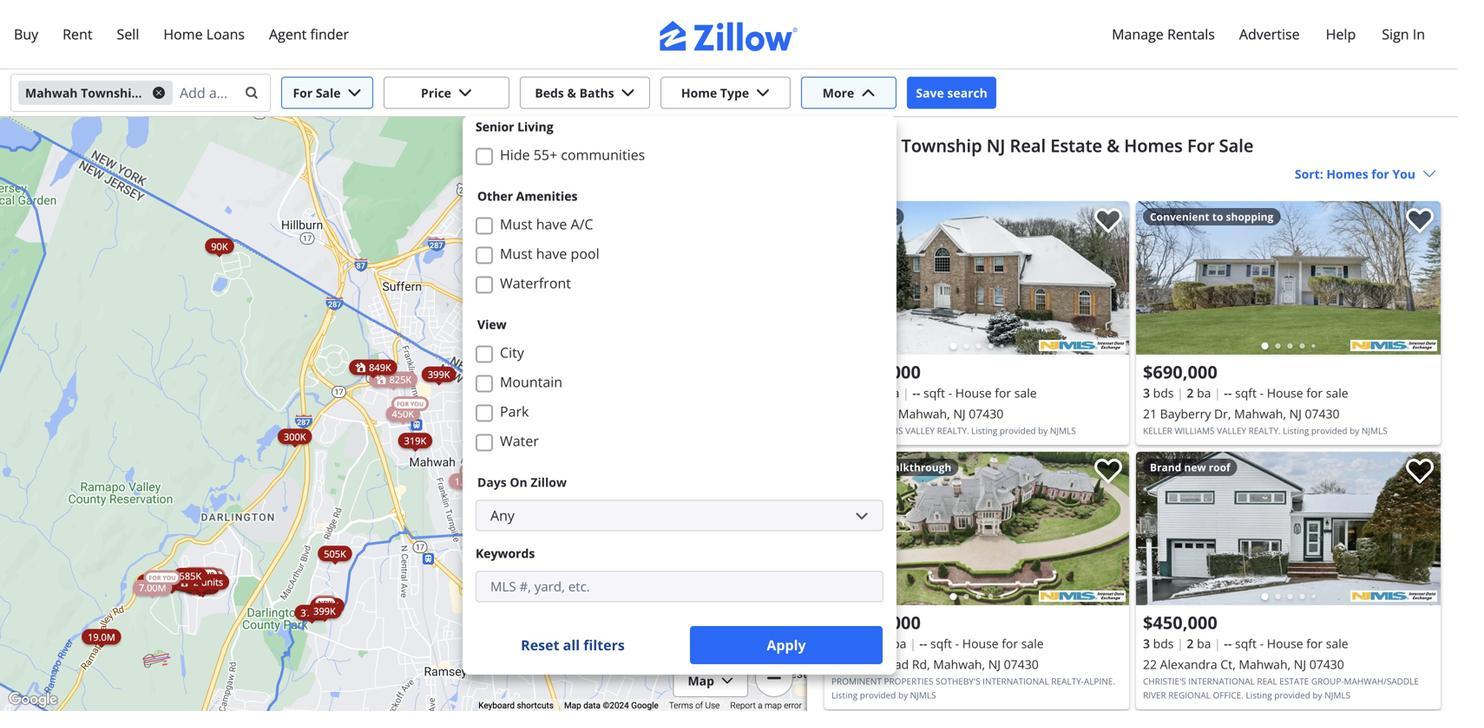 Task type: vqa. For each thing, say whether or not it's contained in the screenshot.


Task type: locate. For each thing, give the bounding box(es) containing it.
house up 21 bayberry dr, mahwah, nj 07430 link
[[1267, 385, 1303, 401]]

2 keller from the left
[[1143, 425, 1173, 437]]

sale up 9 aspen ct, mahwah, nj 07430 link
[[1015, 385, 1037, 401]]

1 vertical spatial mahwah
[[825, 134, 897, 158]]

save this home button for $450,000
[[1392, 452, 1441, 501]]

590k
[[192, 581, 214, 594]]

mahwah, for farmstead
[[933, 657, 985, 673]]

2 ba up alexandra
[[1187, 636, 1211, 652]]

1 vertical spatial map
[[564, 701, 581, 711]]

sqft up 10 farmstead rd, mahwah, nj 07430
[[931, 636, 952, 652]]

chevron down image inside the more popup button
[[861, 86, 875, 100]]

main navigation
[[0, 0, 1458, 286]]

main content
[[807, 117, 1458, 712]]

you inside for you 1.10m
[[479, 468, 492, 476]]

1 williams from the left
[[863, 425, 903, 437]]

valley inside 9 aspen ct, mahwah, nj 07430 keller williams valley realty . listing provided by njmls
[[905, 425, 935, 437]]

valley down dr,
[[1217, 425, 1246, 437]]

christie's
[[1143, 676, 1186, 688]]

nj inside 10 farmstead rd, mahwah, nj 07430 link
[[988, 657, 1001, 673]]

415k
[[188, 578, 210, 591]]

-- sqft up 9 aspen ct, mahwah, nj 07430 keller williams valley realty . listing provided by njmls
[[913, 385, 945, 401]]

0 horizontal spatial 10
[[832, 657, 845, 673]]

1 have from the top
[[536, 215, 567, 233]]

listing inside 9 aspen ct, mahwah, nj 07430 keller williams valley realty . listing provided by njmls
[[971, 425, 998, 437]]

chevron left image
[[1145, 519, 1166, 539]]

19.0m link
[[82, 630, 121, 645]]

sale up group-
[[1326, 636, 1349, 652]]

map up of on the bottom of the page
[[688, 673, 714, 690]]

0 vertical spatial homes
[[1124, 134, 1183, 158]]

1 keller from the left
[[832, 425, 861, 437]]

2 bds from the top
[[1153, 636, 1174, 652]]

1 vertical spatial must
[[500, 244, 533, 263]]

Hide 55+ communities checkbox
[[476, 148, 493, 165]]

chevron down image right baths
[[621, 86, 635, 100]]

remove boundary
[[563, 140, 674, 157]]

for for 690k
[[554, 485, 566, 494]]

0 horizontal spatial 399k link
[[307, 604, 342, 619]]

1 vertical spatial 10
[[832, 657, 845, 673]]

township
[[81, 85, 139, 101], [901, 134, 982, 158]]

chevron right image for $450,000
[[1411, 519, 1432, 539]]

0 horizontal spatial township
[[81, 85, 139, 101]]

ct, inside 9 aspen ct, mahwah, nj 07430 keller williams valley realty . listing provided by njmls
[[880, 406, 895, 422]]

listing down real
[[1246, 690, 1272, 702]]

0 vertical spatial map
[[688, 673, 714, 690]]

international up office
[[1189, 676, 1255, 688]]

1 vertical spatial 3
[[1143, 636, 1150, 652]]

you for 690k
[[568, 485, 581, 494]]

1 horizontal spatial valley
[[1217, 425, 1246, 437]]

video walkthrough
[[849, 460, 952, 475]]

realty inside 9 aspen ct, mahwah, nj 07430 keller williams valley realty . listing provided by njmls
[[937, 425, 967, 437]]

roof
[[1209, 460, 1231, 475]]

1 horizontal spatial keller
[[1143, 425, 1173, 437]]

save this home button
[[1081, 201, 1129, 250], [1392, 201, 1441, 250], [1081, 452, 1129, 501], [1392, 452, 1441, 501]]

you inside for you 7.00m
[[163, 574, 176, 582]]

for inside for you 7.00m
[[149, 574, 161, 582]]

1 horizontal spatial . listing provided by njmls
[[1241, 690, 1351, 702]]

Search text field
[[180, 79, 233, 107]]

house for $690,000
[[1267, 385, 1303, 401]]

2 for $450,000
[[1187, 636, 1194, 652]]

- house for sale up 9 aspen ct, mahwah, nj 07430 link
[[948, 385, 1037, 401]]

mahwah inside main content
[[825, 134, 897, 158]]

error
[[784, 701, 802, 711]]

0 vertical spatial ct,
[[880, 406, 895, 422]]

chevron right image inside property images, use arrow keys to navigate, image 1 of 39 group
[[1411, 519, 1432, 539]]

must right the must have pool checkbox
[[500, 244, 533, 263]]

0 horizontal spatial chevron right image
[[1100, 519, 1121, 539]]

mahwah, for aspen
[[898, 406, 950, 422]]

google image
[[4, 689, 62, 712]]

Keywords text field
[[476, 572, 884, 603]]

township inside main content
[[901, 134, 982, 158]]

2 2 ba from the top
[[1187, 636, 1211, 652]]

water
[[500, 432, 539, 451]]

3d tour 619k
[[183, 571, 215, 591], [189, 572, 220, 593]]

chevron down image right you
[[1423, 167, 1437, 181]]

2 international from the left
[[1189, 676, 1255, 688]]

3 up 21 at the bottom of the page
[[1143, 385, 1150, 401]]

by
[[1038, 425, 1048, 437], [1350, 425, 1360, 437], [898, 690, 908, 702], [1313, 690, 1322, 702]]

0 vertical spatial 2
[[1187, 385, 1194, 401]]

chevron down image for more
[[861, 86, 875, 100]]

listing down 9 aspen ct, mahwah, nj 07430 link
[[971, 425, 998, 437]]

home inside popup button
[[681, 85, 717, 101]]

chevron down image right price
[[458, 86, 472, 100]]

0 vertical spatial 10
[[875, 636, 889, 652]]

by down group-
[[1313, 690, 1322, 702]]

for up 10 farmstead rd, mahwah, nj 07430 link
[[1002, 636, 1018, 652]]

1 vertical spatial homes
[[1327, 166, 1369, 182]]

chevron down image inside home type popup button
[[756, 86, 770, 100]]

map inside dropdown button
[[688, 673, 714, 690]]

brand
[[1150, 460, 1182, 475]]

by down properties
[[898, 690, 908, 702]]

mahwah, inside 21 bayberry dr, mahwah, nj 07430 keller williams valley realty . listing provided by njmls
[[1234, 406, 1286, 422]]

by down 21 bayberry dr, mahwah, nj 07430 link
[[1350, 425, 1360, 437]]

home type button
[[661, 77, 791, 109]]

9 aspen ct, mahwah, nj 07430 image
[[825, 201, 1129, 355]]

0 horizontal spatial 399k
[[313, 605, 336, 618]]

2 must from the top
[[500, 244, 533, 263]]

keller inside 21 bayberry dr, mahwah, nj 07430 keller williams valley realty . listing provided by njmls
[[1143, 425, 1173, 437]]

0 vertical spatial have
[[536, 215, 567, 233]]

ba up bayberry
[[1197, 385, 1211, 401]]

- house for sale up 22 alexandra ct, mahwah, nj 07430 link
[[1260, 636, 1349, 652]]

home type
[[681, 85, 749, 101]]

chevron down image for sort: homes for you
[[1423, 167, 1437, 181]]

0 vertical spatial must
[[500, 215, 533, 233]]

. right the realty- on the bottom right of page
[[1113, 676, 1115, 688]]

listing down prominent
[[832, 690, 858, 702]]

bds up '22'
[[1153, 636, 1174, 652]]

senior
[[476, 118, 514, 135]]

2 3 from the top
[[1143, 636, 1150, 652]]

1 horizontal spatial realty
[[1249, 425, 1279, 437]]

for inside for you 1.10m
[[465, 468, 477, 476]]

have down the must have a/c
[[536, 244, 567, 263]]

provided inside 21 bayberry dr, mahwah, nj 07430 keller williams valley realty . listing provided by njmls
[[1312, 425, 1348, 437]]

for you 1.68m
[[539, 487, 576, 507]]

2 horizontal spatial chevron down image
[[1423, 167, 1437, 181]]

1 vertical spatial ct,
[[1221, 657, 1236, 673]]

township inside filters element
[[81, 85, 139, 101]]

ba up farmstead
[[892, 636, 907, 652]]

amenities
[[516, 188, 578, 204]]

must for must have pool
[[500, 244, 533, 263]]

keller down 21 at the bottom of the page
[[1143, 425, 1173, 437]]

0 horizontal spatial &
[[567, 85, 576, 101]]

williams down bayberry
[[1175, 425, 1215, 437]]

07430 inside 21 bayberry dr, mahwah, nj 07430 keller williams valley realty . listing provided by njmls
[[1305, 406, 1340, 422]]

0 horizontal spatial homes
[[1124, 134, 1183, 158]]

mahwah for mahwah township nj
[[25, 85, 78, 101]]

chevron down image
[[458, 86, 472, 100], [621, 86, 635, 100], [861, 86, 875, 100], [721, 675, 733, 687]]

house
[[955, 385, 992, 401], [1267, 385, 1303, 401], [962, 636, 999, 652], [1267, 636, 1303, 652]]

1 3 bds from the top
[[1143, 385, 1174, 401]]

save search
[[916, 85, 988, 101]]

mahwah down buy link at left
[[25, 85, 78, 101]]

1 vertical spatial 2 ba
[[1187, 636, 1211, 652]]

0 vertical spatial 3
[[1143, 385, 1150, 401]]

for left you
[[1372, 166, 1389, 182]]

-
[[913, 385, 917, 401], [917, 385, 920, 401], [948, 385, 952, 401], [1224, 385, 1228, 401], [1228, 385, 1232, 401], [1260, 385, 1264, 401], [920, 636, 923, 652], [923, 636, 927, 652], [955, 636, 959, 652], [1224, 636, 1228, 652], [1228, 636, 1232, 652], [1260, 636, 1264, 652]]

house up 9 aspen ct, mahwah, nj 07430 link
[[955, 385, 992, 401]]

1 horizontal spatial 399k
[[428, 368, 450, 381]]

chevron down image down finder
[[348, 86, 362, 100]]

for up 21 bayberry dr, mahwah, nj 07430 link
[[1307, 385, 1323, 401]]

map
[[688, 673, 714, 690], [564, 701, 581, 711]]

1 horizontal spatial chevron right image
[[1411, 268, 1432, 289]]

1 vertical spatial have
[[536, 244, 567, 263]]

chevron down image for price
[[458, 86, 472, 100]]

2 chevron right image from the left
[[1411, 519, 1432, 539]]

0 horizontal spatial keller
[[832, 425, 861, 437]]

listing inside the . listing provided by njmls
[[832, 690, 858, 702]]

0 vertical spatial mahwah
[[25, 85, 78, 101]]

Must have A/C checkbox
[[476, 217, 493, 235]]

. down 21 bayberry dr, mahwah, nj 07430 link
[[1279, 425, 1281, 437]]

2 williams from the left
[[1175, 425, 1215, 437]]

0 horizontal spatial valley
[[905, 425, 935, 437]]

beds & baths
[[535, 85, 614, 101]]

0 horizontal spatial williams
[[863, 425, 903, 437]]

realty down 21 bayberry dr, mahwah, nj 07430 link
[[1249, 425, 1279, 437]]

map for map
[[688, 673, 714, 690]]

2 vertical spatial 2
[[1187, 636, 1194, 652]]

1 vertical spatial &
[[1107, 134, 1120, 158]]

sqft up 9 aspen ct, mahwah, nj 07430 keller williams valley realty . listing provided by njmls
[[924, 385, 945, 401]]

for for 7.00m
[[149, 574, 161, 582]]

provided down 9 aspen ct, mahwah, nj 07430 link
[[1000, 425, 1036, 437]]

video
[[852, 460, 881, 475]]

house up 10 farmstead rd, mahwah, nj 07430 link
[[962, 636, 999, 652]]

have down amenities
[[536, 215, 567, 233]]

mahwah down the more popup button
[[825, 134, 897, 158]]

1 realty from the left
[[937, 425, 967, 437]]

provided down prominent
[[860, 690, 896, 702]]

1 horizontal spatial home
[[681, 85, 717, 101]]

& inside main content
[[1107, 134, 1120, 158]]

agent
[[269, 25, 307, 43]]

1 horizontal spatial williams
[[1175, 425, 1215, 437]]

for you 1.10m
[[455, 468, 492, 488]]

home loans link
[[151, 14, 257, 55]]

sale up 21 bayberry dr, mahwah, nj 07430 link
[[1326, 385, 1349, 401]]

plus image
[[765, 625, 783, 643]]

house for $1,679,000
[[955, 385, 992, 401]]

585k link
[[173, 568, 208, 584]]

sale up 10 farmstead rd, mahwah, nj 07430 link
[[1021, 636, 1044, 652]]

for for $1,679,000
[[995, 385, 1011, 401]]

valley inside 21 bayberry dr, mahwah, nj 07430 keller williams valley realty . listing provided by njmls
[[1217, 425, 1246, 437]]

mahwah, up walkthrough
[[898, 406, 950, 422]]

save this home image
[[1095, 208, 1122, 234], [1095, 459, 1122, 485]]

listing provided by njmls image
[[1039, 340, 1126, 352], [1351, 340, 1437, 352], [1039, 591, 1126, 602], [1351, 591, 1437, 602]]

chevron down image inside sort: homes for you popup button
[[1423, 167, 1437, 181]]

. listing provided by njmls down 10 farmstead rd, mahwah, nj 07430 link
[[832, 676, 1115, 702]]

1 horizontal spatial map
[[688, 673, 714, 690]]

1 vertical spatial 3 bds
[[1143, 636, 1174, 652]]

319k
[[404, 435, 426, 448]]

home inside main navigation
[[164, 25, 203, 43]]

1 save this home image from the top
[[1406, 208, 1434, 234]]

1 vertical spatial home
[[681, 85, 717, 101]]

use
[[705, 701, 720, 711]]

advertise link
[[1227, 14, 1312, 55]]

1 bds from the top
[[1153, 385, 1174, 401]]

home image
[[21, 91, 59, 129]]

you inside for you 1.68m
[[563, 487, 576, 495]]

400k
[[496, 485, 518, 498]]

0 vertical spatial chevron left image
[[1145, 268, 1166, 289]]

listing down 21 bayberry dr, mahwah, nj 07430 link
[[1283, 425, 1309, 437]]

units
[[201, 576, 223, 589]]

township for mahwah township nj real estate & homes for sale
[[901, 134, 982, 158]]

for for 1.10m
[[465, 468, 477, 476]]

keller for $690,000
[[1143, 425, 1173, 437]]

valley
[[905, 425, 935, 437], [1217, 425, 1246, 437]]

590k link
[[186, 579, 220, 595]]

baths
[[579, 85, 614, 101]]

1 horizontal spatial 399k link
[[422, 367, 456, 383]]

. down 22 alexandra ct, mahwah, nj 07430
[[1241, 690, 1244, 702]]

home left "loans"
[[164, 25, 203, 43]]

chevron down image up report
[[721, 675, 733, 687]]

0 vertical spatial bds
[[1153, 385, 1174, 401]]

township left remove tag icon
[[81, 85, 139, 101]]

. listing provided by njmls down estate
[[1241, 690, 1351, 702]]

0 vertical spatial township
[[81, 85, 139, 101]]

0 horizontal spatial realty
[[937, 425, 967, 437]]

0 vertical spatial save this home image
[[1095, 208, 1122, 234]]

1 chevron right image from the left
[[1100, 268, 1121, 289]]

- house for sale for $6,995,000
[[955, 636, 1044, 652]]

1 3 from the top
[[1143, 385, 1150, 401]]

you inside for you 450k
[[411, 400, 424, 409]]

international down 10 farmstead rd, mahwah, nj 07430 link
[[983, 676, 1049, 688]]

0 vertical spatial &
[[567, 85, 576, 101]]

mahwah/saddle
[[1344, 676, 1419, 688]]

for up 22 alexandra ct, mahwah, nj 07430 link
[[1307, 636, 1323, 652]]

2 realty from the left
[[1249, 425, 1279, 437]]

1 vertical spatial bds
[[1153, 636, 1174, 652]]

nj inside 9 aspen ct, mahwah, nj 07430 keller williams valley realty . listing provided by njmls
[[953, 406, 966, 422]]

mahwah, inside 9 aspen ct, mahwah, nj 07430 keller williams valley realty . listing provided by njmls
[[898, 406, 950, 422]]

properties
[[884, 676, 934, 688]]

1 horizontal spatial chevron left image
[[1145, 268, 1166, 289]]

07430 for 21 bayberry dr, mahwah, nj 07430 keller williams valley realty . listing provided by njmls
[[1305, 406, 1340, 422]]

chevron right image
[[1100, 268, 1121, 289], [1411, 268, 1432, 289]]

valley for $1,679,000
[[905, 425, 935, 437]]

for you 690k
[[549, 485, 581, 506]]

listing provided by njmls image for $450,000
[[1351, 591, 1437, 602]]

buy link
[[2, 14, 50, 55]]

keller inside 9 aspen ct, mahwah, nj 07430 keller williams valley realty . listing provided by njmls
[[832, 425, 861, 437]]

for up 9 aspen ct, mahwah, nj 07430 link
[[995, 385, 1011, 401]]

property images, use arrow keys to navigate, image 1 of 50 group
[[825, 201, 1129, 359]]

1 horizontal spatial international
[[1189, 676, 1255, 688]]

mahwah, up real
[[1239, 657, 1291, 673]]

585k
[[179, 570, 202, 583]]

0 vertical spatial 399k
[[428, 368, 450, 381]]

1 save this home image from the top
[[1095, 208, 1122, 234]]

. down 9 aspen ct, mahwah, nj 07430 link
[[967, 425, 969, 437]]

sale
[[1015, 385, 1037, 401], [1326, 385, 1349, 401], [1021, 636, 1044, 652], [1326, 636, 1349, 652]]

sotheby's
[[936, 676, 980, 688]]

township down save search
[[901, 134, 982, 158]]

chevron left image down convenient
[[1145, 268, 1166, 289]]

zillow logo image
[[660, 21, 799, 51]]

- house for sale up 10 farmstead rd, mahwah, nj 07430 link
[[955, 636, 1044, 652]]

1 horizontal spatial township
[[901, 134, 982, 158]]

realty inside 21 bayberry dr, mahwah, nj 07430 keller williams valley realty . listing provided by njmls
[[1249, 425, 1279, 437]]

williams inside 21 bayberry dr, mahwah, nj 07430 keller williams valley realty . listing provided by njmls
[[1175, 425, 1215, 437]]

other amenities
[[477, 188, 578, 204]]

07430 inside 9 aspen ct, mahwah, nj 07430 keller williams valley realty . listing provided by njmls
[[969, 406, 1004, 422]]

tour
[[198, 571, 215, 579], [204, 572, 220, 580]]

mahwah, up sotheby's
[[933, 657, 985, 673]]

buy
[[14, 25, 38, 43]]

chevron left image inside property images, use arrow keys to navigate, image 1 of 22 group
[[1145, 268, 1166, 289]]

map left data
[[564, 701, 581, 711]]

williams inside 9 aspen ct, mahwah, nj 07430 keller williams valley realty . listing provided by njmls
[[863, 425, 903, 437]]

10 for 10 ba
[[875, 636, 889, 652]]

1 horizontal spatial homes
[[1327, 166, 1369, 182]]

save this home image
[[1406, 208, 1434, 234], [1406, 459, 1434, 485]]

ba down $1,679,000
[[885, 385, 900, 401]]

mahwah, right dr,
[[1234, 406, 1286, 422]]

0 horizontal spatial . listing provided by njmls
[[832, 676, 1115, 702]]

estate
[[1050, 134, 1102, 158]]

2 3 bds from the top
[[1143, 636, 1174, 652]]

1 horizontal spatial chevron right image
[[1411, 519, 1432, 539]]

1 vertical spatial 2
[[193, 576, 199, 589]]

a/c
[[571, 215, 593, 233]]

nj inside 22 alexandra ct, mahwah, nj 07430 link
[[1294, 657, 1306, 673]]

2 inside map region
[[193, 576, 199, 589]]

1 vertical spatial township
[[901, 134, 982, 158]]

22 alexandra ct, mahwah, nj 07430 link
[[1143, 654, 1434, 675]]

google
[[631, 701, 659, 711]]

manage
[[1112, 25, 1164, 43]]

1 vertical spatial 399k link
[[307, 604, 342, 619]]

& inside dropdown button
[[567, 85, 576, 101]]

ct, up office
[[1221, 657, 1236, 673]]

walkthrough
[[883, 460, 952, 475]]

©2024
[[603, 701, 629, 711]]

1 2 ba from the top
[[1187, 385, 1211, 401]]

0 horizontal spatial chevron left image
[[833, 519, 854, 539]]

1 horizontal spatial &
[[1107, 134, 1120, 158]]

1 chevron right image from the left
[[1100, 519, 1121, 539]]

for
[[397, 400, 409, 409], [465, 468, 477, 476], [554, 485, 566, 494], [549, 487, 561, 495], [149, 574, 161, 582]]

homes right sort:
[[1327, 166, 1369, 182]]

2 save this home image from the top
[[1406, 459, 1434, 485]]

apply
[[767, 636, 806, 655]]

- house for sale
[[948, 385, 1037, 401], [1260, 385, 1349, 401], [955, 636, 1044, 652], [1260, 636, 1349, 652]]

save this home button for $1,679,000
[[1081, 201, 1129, 250]]

save this home image left convenient
[[1095, 208, 1122, 234]]

2 ba for $450,000
[[1187, 636, 1211, 652]]

valley up walkthrough
[[905, 425, 935, 437]]

3 bds up '22'
[[1143, 636, 1174, 652]]

3 bds up 21 at the bottom of the page
[[1143, 385, 1174, 401]]

2 ba up bayberry
[[1187, 385, 1211, 401]]

3 bds for $450,000
[[1143, 636, 1174, 652]]

1 must from the top
[[500, 215, 533, 233]]

0 horizontal spatial chevron down image
[[348, 86, 362, 100]]

map region
[[0, 80, 917, 712]]

2 chevron right image from the left
[[1411, 268, 1432, 289]]

3 up '22'
[[1143, 636, 1150, 652]]

estate
[[1280, 676, 1309, 688]]

for inside for you 1.68m
[[549, 487, 561, 495]]

sort:
[[1295, 166, 1323, 182]]

realty down 9 aspen ct, mahwah, nj 07430 link
[[937, 425, 967, 437]]

chevron down image right the more
[[861, 86, 875, 100]]

for inside for you 690k
[[554, 485, 566, 494]]

chevron left image
[[1145, 268, 1166, 289], [833, 519, 854, 539]]

ba up alexandra
[[1197, 636, 1211, 652]]

by inside 21 bayberry dr, mahwah, nj 07430 keller williams valley realty . listing provided by njmls
[[1350, 425, 1360, 437]]

10 up prominent
[[832, 657, 845, 673]]

must
[[500, 215, 533, 233], [500, 244, 533, 263]]

keyboard shortcuts
[[478, 701, 554, 711]]

0 horizontal spatial mahwah
[[25, 85, 78, 101]]

1 vertical spatial 399k
[[313, 605, 336, 618]]

park
[[500, 402, 529, 421]]

realty
[[937, 425, 967, 437], [1249, 425, 1279, 437]]

for for 1.68m
[[549, 487, 561, 495]]

0 vertical spatial 3 bds
[[1143, 385, 1174, 401]]

njmls
[[1050, 425, 1076, 437], [1362, 425, 1388, 437], [910, 690, 936, 702], [1325, 690, 1351, 702]]

1 vertical spatial save this home image
[[1406, 459, 1434, 485]]

0 vertical spatial save this home image
[[1406, 208, 1434, 234]]

home left type
[[681, 85, 717, 101]]

for inside for you 450k
[[397, 400, 409, 409]]

1 horizontal spatial chevron down image
[[756, 86, 770, 100]]

mahwah, for alexandra
[[1239, 657, 1291, 673]]

0 horizontal spatial ct,
[[880, 406, 895, 422]]

sell
[[117, 25, 139, 43]]

- house for sale up 21 bayberry dr, mahwah, nj 07430 link
[[1260, 385, 1349, 401]]

. inside 9 aspen ct, mahwah, nj 07430 keller williams valley realty . listing provided by njmls
[[967, 425, 969, 437]]

0 horizontal spatial international
[[983, 676, 1049, 688]]

1 horizontal spatial ct,
[[1221, 657, 1236, 673]]

21 bayberry dr, mahwah, nj 07430 image
[[1136, 201, 1441, 355]]

real
[[1257, 676, 1277, 688]]

&
[[567, 85, 576, 101], [1107, 134, 1120, 158]]

City checkbox
[[476, 346, 493, 363]]

reset all filters
[[521, 636, 625, 655]]

chevron down image
[[348, 86, 362, 100], [756, 86, 770, 100], [1423, 167, 1437, 181]]

1 horizontal spatial mahwah
[[825, 134, 897, 158]]

bds up 21 at the bottom of the page
[[1153, 385, 1174, 401]]

alexandra
[[1160, 657, 1218, 673]]

homes left for
[[1124, 134, 1183, 158]]

mahwah inside filters element
[[25, 85, 78, 101]]

williams for $1,679,000
[[863, 425, 903, 437]]

1 vertical spatial save this home image
[[1095, 459, 1122, 485]]

by down 9 aspen ct, mahwah, nj 07430 link
[[1038, 425, 1048, 437]]

chevron right image
[[1100, 519, 1121, 539], [1411, 519, 1432, 539]]

nj inside filters element
[[142, 85, 156, 101]]

2 for $690,000
[[1187, 385, 1194, 401]]

10 up farmstead
[[875, 636, 889, 652]]

2 save this home image from the top
[[1095, 459, 1122, 485]]

chevron right image inside property images, use arrow keys to navigate, image 1 of 45 group
[[1100, 519, 1121, 539]]

0 vertical spatial home
[[164, 25, 203, 43]]

senior living
[[476, 118, 553, 135]]

days on zillow element
[[476, 474, 569, 492]]

by inside 9 aspen ct, mahwah, nj 07430 keller williams valley realty . listing provided by njmls
[[1038, 425, 1048, 437]]

chevron down image right type
[[756, 86, 770, 100]]

chevron left image down video
[[833, 519, 854, 539]]

& right estate
[[1107, 134, 1120, 158]]

save this home image for $450,000
[[1406, 459, 1434, 485]]

regional
[[1169, 690, 1211, 702]]

2 valley from the left
[[1217, 425, 1246, 437]]

nj inside 21 bayberry dr, mahwah, nj 07430 keller williams valley realty . listing provided by njmls
[[1290, 406, 1302, 422]]

report
[[730, 701, 756, 711]]

1 international from the left
[[983, 676, 1049, 688]]

0 vertical spatial 2 ba
[[1187, 385, 1211, 401]]

1 horizontal spatial 10
[[875, 636, 889, 652]]

house up 22 alexandra ct, mahwah, nj 07430 link
[[1267, 636, 1303, 652]]

house for $6,995,000
[[962, 636, 999, 652]]

sale for $1,679,000
[[1015, 385, 1037, 401]]

3 bds
[[1143, 385, 1174, 401], [1143, 636, 1174, 652]]

keller down 9
[[832, 425, 861, 437]]

keller for $1,679,000
[[832, 425, 861, 437]]

alpine
[[1084, 676, 1113, 688]]

0 horizontal spatial chevron right image
[[1100, 268, 1121, 289]]

chevron down image inside price popup button
[[458, 86, 472, 100]]

finder
[[310, 25, 349, 43]]

849k
[[369, 361, 391, 374]]

njmls inside 9 aspen ct, mahwah, nj 07430 keller williams valley realty . listing provided by njmls
[[1050, 425, 1076, 437]]

township for mahwah township nj
[[81, 85, 139, 101]]

you inside for you 690k
[[568, 485, 581, 494]]

chevron down image inside beds & baths dropdown button
[[621, 86, 635, 100]]

0 horizontal spatial map
[[564, 701, 581, 711]]

2 have from the top
[[536, 244, 567, 263]]

0 horizontal spatial home
[[164, 25, 203, 43]]

provided
[[1000, 425, 1036, 437], [1312, 425, 1348, 437], [860, 690, 896, 702], [1274, 690, 1311, 702]]

beds & baths button
[[520, 77, 650, 109]]

williams down aspen
[[863, 425, 903, 437]]

search image
[[245, 86, 259, 100]]

provided down 21 bayberry dr, mahwah, nj 07430 link
[[1312, 425, 1348, 437]]

1 vertical spatial chevron left image
[[833, 519, 854, 539]]

save this home image left brand
[[1095, 459, 1122, 485]]

1 valley from the left
[[905, 425, 935, 437]]

07430 for 22 alexandra ct, mahwah, nj 07430
[[1310, 657, 1344, 673]]

ct, right aspen
[[880, 406, 895, 422]]

& right beds
[[567, 85, 576, 101]]

Must have pool checkbox
[[476, 247, 493, 264]]

must down the other amenities
[[500, 215, 533, 233]]



Task type: describe. For each thing, give the bounding box(es) containing it.
3 for $690,000
[[1143, 385, 1150, 401]]

22 alexandra ct, mahwah, nj 07430 image
[[1136, 452, 1441, 606]]

agent finder link
[[257, 14, 361, 55]]

21
[[1143, 406, 1157, 422]]

21 bayberry dr, mahwah, nj 07430 keller williams valley realty . listing provided by njmls
[[1143, 406, 1388, 437]]

bds for $690,000
[[1153, 385, 1174, 401]]

in
[[1413, 25, 1425, 43]]

to
[[1212, 210, 1223, 224]]

sale
[[1219, 134, 1254, 158]]

clear field image
[[242, 86, 256, 100]]

Water checkbox
[[476, 434, 493, 452]]

07430 for 10 farmstead rd, mahwah, nj 07430
[[1004, 657, 1039, 673]]

3 for $450,000
[[1143, 636, 1150, 652]]

days
[[477, 474, 507, 491]]

sort: homes for you
[[1295, 166, 1416, 182]]

sign
[[1382, 25, 1409, 43]]

Waterfront checkbox
[[476, 276, 493, 294]]

realty for $1,679,000
[[937, 425, 967, 437]]

bar seating
[[839, 210, 897, 224]]

must have a/c
[[500, 215, 593, 233]]

585k 4.79m
[[143, 570, 202, 589]]

zillow
[[531, 474, 567, 491]]

seating
[[859, 210, 897, 224]]

of
[[695, 701, 703, 711]]

439k
[[478, 526, 500, 539]]

save this home image for $1,679,000
[[1095, 208, 1122, 234]]

you for 7.00m
[[163, 574, 176, 582]]

you for 1.68m
[[563, 487, 576, 495]]

shortcuts
[[517, 701, 554, 711]]

on
[[510, 474, 528, 491]]

439k link
[[472, 524, 506, 540]]

for for $6,995,000
[[1002, 636, 1018, 652]]

Park checkbox
[[476, 405, 493, 422]]

4.79m link
[[137, 575, 176, 591]]

ct, for aspen
[[880, 406, 895, 422]]

provided inside the . listing provided by njmls
[[860, 690, 896, 702]]

you for 1.10m
[[479, 468, 492, 476]]

keywords
[[476, 546, 535, 562]]

listing provided by njmls image for $6,995,000
[[1039, 591, 1126, 602]]

21 bayberry dr, mahwah, nj 07430 link
[[1143, 404, 1434, 424]]

300k
[[284, 430, 306, 443]]

remove boundary button
[[547, 131, 709, 166]]

375k
[[301, 607, 323, 620]]

terms
[[669, 701, 693, 711]]

for inside popup button
[[1372, 166, 1389, 182]]

505k
[[324, 548, 346, 561]]

valley for $690,000
[[1217, 425, 1246, 437]]

nj for 21 bayberry dr, mahwah, nj 07430 keller williams valley realty . listing provided by njmls
[[1290, 406, 1302, 422]]

save this home button for $6,995,000
[[1081, 452, 1129, 501]]

provided inside 9 aspen ct, mahwah, nj 07430 keller williams valley realty . listing provided by njmls
[[1000, 425, 1036, 437]]

10 farmstead rd, mahwah, nj 07430 image
[[825, 452, 1129, 606]]

beds
[[535, 85, 564, 101]]

chevron left image for $6,995,000
[[833, 519, 854, 539]]

-- sqft up 22 alexandra ct, mahwah, nj 07430
[[1224, 636, 1257, 652]]

save this home button for $690,000
[[1392, 201, 1441, 250]]

homes inside sort: homes for you popup button
[[1327, 166, 1369, 182]]

- house for sale for $450,000
[[1260, 636, 1349, 652]]

319k link
[[398, 433, 433, 449]]

$450,000
[[1143, 611, 1218, 635]]

advertise
[[1239, 25, 1300, 43]]

mahwah township nj
[[25, 85, 156, 101]]

you for 450k
[[411, 400, 424, 409]]

$1,679,000
[[832, 360, 921, 384]]

mahwah for mahwah township nj real estate & homes for sale
[[825, 134, 897, 158]]

22
[[1143, 657, 1157, 673]]

9
[[832, 406, 839, 422]]

data
[[583, 701, 601, 711]]

499k link
[[184, 578, 218, 593]]

have for a/c
[[536, 215, 567, 233]]

sale for $450,000
[[1326, 636, 1349, 652]]

for for 450k
[[397, 400, 409, 409]]

chevron right image inside property images, use arrow keys to navigate, image 1 of 22 group
[[1411, 268, 1432, 289]]

shopping
[[1226, 210, 1274, 224]]

remove
[[563, 140, 612, 157]]

9 aspen ct, mahwah, nj 07430 link
[[832, 404, 1122, 424]]

Mountain checkbox
[[476, 375, 493, 393]]

mahwah, for bayberry
[[1234, 406, 1286, 422]]

55+
[[534, 145, 557, 164]]

430k
[[316, 600, 338, 613]]

more
[[823, 85, 854, 101]]

loans
[[206, 25, 245, 43]]

have for pool
[[536, 244, 567, 263]]

825k link
[[369, 372, 418, 388]]

chevron right image inside property images, use arrow keys to navigate, image 1 of 50 group
[[1100, 268, 1121, 289]]

remove tag image
[[152, 86, 166, 100]]

terms of use link
[[669, 701, 720, 711]]

-- sqft up dr,
[[1224, 385, 1257, 401]]

$690,000
[[1143, 360, 1218, 384]]

825k
[[389, 373, 412, 386]]

filters element
[[0, 0, 1458, 675]]

07430 for 9 aspen ct, mahwah, nj 07430 keller williams valley realty . listing provided by njmls
[[969, 406, 1004, 422]]

apply button
[[690, 627, 883, 665]]

save this home image for $6,995,000
[[1095, 459, 1122, 485]]

house for $450,000
[[1267, 636, 1303, 652]]

must have pool
[[500, 244, 599, 263]]

williams for $690,000
[[1175, 425, 1215, 437]]

office
[[1213, 690, 1241, 702]]

map data ©2024 google
[[564, 701, 659, 711]]

2 ba for $690,000
[[1187, 385, 1211, 401]]

sqft up 22 alexandra ct, mahwah, nj 07430
[[1235, 636, 1257, 652]]

njmls inside 21 bayberry dr, mahwah, nj 07430 keller williams valley realty . listing provided by njmls
[[1362, 425, 1388, 437]]

3 bds for $690,000
[[1143, 385, 1174, 401]]

- house for sale for $690,000
[[1260, 385, 1349, 401]]

415k 90k
[[188, 240, 228, 591]]

international inside christie's international real estate group-mahwah/saddle river regional office
[[1189, 676, 1255, 688]]

price button
[[384, 77, 510, 109]]

provided down estate
[[1274, 690, 1311, 702]]

other
[[477, 188, 513, 204]]

925k link
[[155, 576, 189, 591]]

listing provided by njmls image for $1,679,000
[[1039, 340, 1126, 352]]

christie's international real estate group-mahwah/saddle river regional office
[[1143, 676, 1419, 702]]

9 aspen ct, mahwah, nj 07430 keller williams valley realty . listing provided by njmls
[[832, 406, 1076, 437]]

days on zillow
[[477, 474, 567, 491]]

group-
[[1311, 676, 1344, 688]]

. listing provided by njmls for $450,000
[[1241, 690, 1351, 702]]

home for home type
[[681, 85, 717, 101]]

rd,
[[912, 657, 930, 673]]

save this home image for $690,000
[[1406, 208, 1434, 234]]

property images, use arrow keys to navigate, image 1 of 22 group
[[1136, 201, 1441, 359]]

bar
[[839, 210, 857, 224]]

sale for $690,000
[[1326, 385, 1349, 401]]

-- sqft up 10 farmstead rd, mahwah, nj 07430
[[920, 636, 952, 652]]

925k
[[161, 577, 183, 590]]

view
[[477, 316, 507, 333]]

430k link
[[310, 599, 345, 614]]

chevron down image inside map dropdown button
[[721, 675, 733, 687]]

1.10m
[[455, 475, 482, 488]]

. inside 21 bayberry dr, mahwah, nj 07430 keller williams valley realty . listing provided by njmls
[[1279, 425, 1281, 437]]

by inside the . listing provided by njmls
[[898, 690, 908, 702]]

for for $690,000
[[1307, 385, 1323, 401]]

chevron left image for $690,000
[[1145, 268, 1166, 289]]

10 for 10 farmstead rd, mahwah, nj 07430
[[832, 657, 845, 673]]

help link
[[1314, 14, 1368, 55]]

nj for 10 farmstead rd, mahwah, nj 07430
[[988, 657, 1001, 673]]

$6,995,000
[[832, 611, 921, 635]]

property images, use arrow keys to navigate, image 1 of 45 group
[[825, 452, 1129, 610]]

bds for $450,000
[[1153, 636, 1174, 652]]

chevron right image for $6,995,000
[[1100, 519, 1121, 539]]

minus image
[[765, 670, 783, 688]]

must for must have a/c
[[500, 215, 533, 233]]

home for home loans
[[164, 25, 203, 43]]

690k
[[549, 493, 572, 506]]

0 vertical spatial 399k link
[[422, 367, 456, 383]]

realty for $690,000
[[1249, 425, 1279, 437]]

415k link
[[182, 577, 216, 592]]

brand new roof
[[1150, 460, 1231, 475]]

map for map data ©2024 google
[[564, 701, 581, 711]]

. inside the . listing provided by njmls
[[1113, 676, 1115, 688]]

sort: homes for you button
[[1291, 164, 1441, 184]]

sale for $6,995,000
[[1021, 636, 1044, 652]]

400k link
[[490, 484, 524, 499]]

save
[[916, 85, 944, 101]]

listing inside 21 bayberry dr, mahwah, nj 07430 keller williams valley realty . listing provided by njmls
[[1283, 425, 1309, 437]]

main content containing mahwah township nj real estate & homes for sale
[[807, 117, 1458, 712]]

. listing provided by njmls for $6,995,000
[[832, 676, 1115, 702]]

reset
[[521, 636, 559, 655]]

prominent
[[832, 676, 882, 688]]

rent
[[63, 25, 92, 43]]

a
[[758, 701, 763, 711]]

property images, use arrow keys to navigate, image 1 of 39 group
[[1136, 452, 1441, 610]]

save search button
[[907, 77, 997, 109]]

chevron down image for beds & baths
[[621, 86, 635, 100]]

nj for 22 alexandra ct, mahwah, nj 07430
[[1294, 657, 1306, 673]]

ct, for alexandra
[[1221, 657, 1236, 673]]

listing provided by njmls image for $690,000
[[1351, 340, 1437, 352]]

new 375k
[[301, 599, 332, 620]]

sign in link
[[1370, 14, 1437, 55]]

chevron down image for home type
[[756, 86, 770, 100]]

- house for sale for $1,679,000
[[948, 385, 1037, 401]]

for for $450,000
[[1307, 636, 1323, 652]]

nj for 9 aspen ct, mahwah, nj 07430 keller williams valley realty . listing provided by njmls
[[953, 406, 966, 422]]

for you 450k
[[392, 400, 424, 421]]

sqft up 21 bayberry dr, mahwah, nj 07430 keller williams valley realty . listing provided by njmls
[[1235, 385, 1257, 401]]

hide 55+ communities
[[500, 145, 645, 164]]



